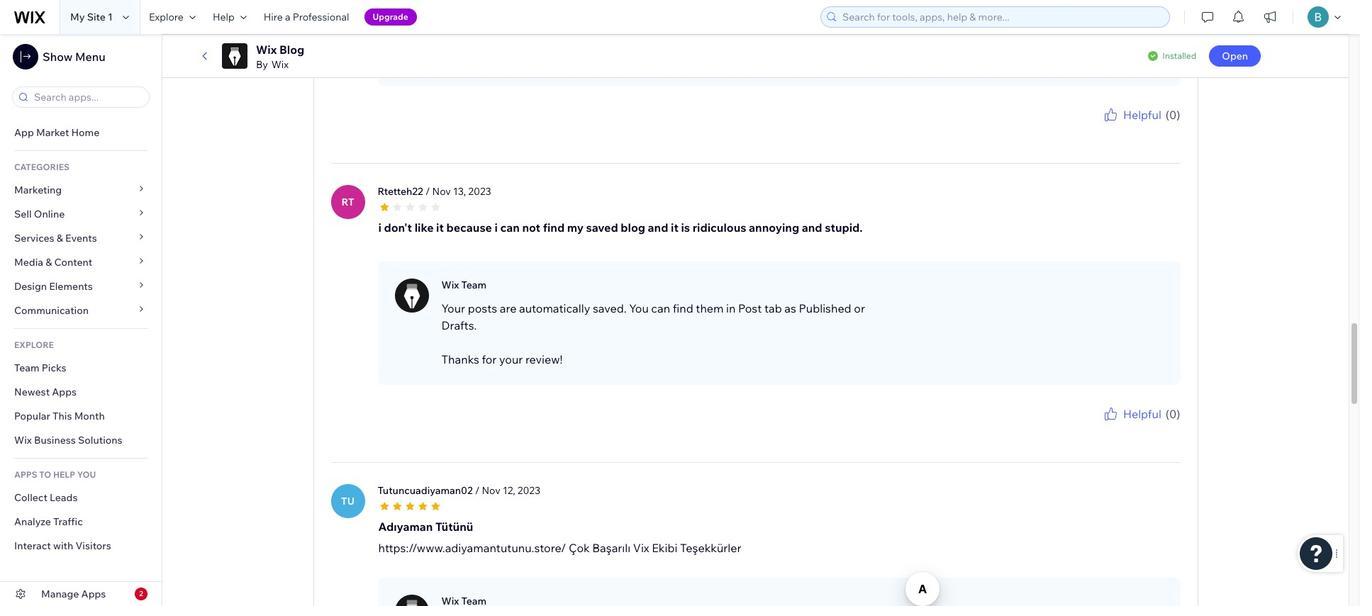 Task type: locate. For each thing, give the bounding box(es) containing it.
you
[[77, 470, 96, 480]]

thank you for your feedback for 1st helpful button from the bottom
[[1068, 423, 1181, 433]]

media & content
[[14, 256, 92, 269]]

you for 1st helpful button from the bottom
[[1094, 423, 1109, 433]]

like
[[415, 220, 434, 235]]

1 thank from the top
[[1068, 123, 1093, 134]]

0 vertical spatial team
[[461, 30, 487, 43]]

0 vertical spatial wix team
[[442, 30, 487, 43]]

nov
[[432, 185, 451, 198], [482, 484, 501, 497]]

1 vertical spatial wix team
[[442, 279, 487, 291]]

nov left 13,
[[432, 185, 451, 198]]

1 horizontal spatial can
[[651, 301, 670, 315]]

12,
[[503, 484, 515, 497]]

0 vertical spatial nov
[[432, 185, 451, 198]]

wix business solutions link
[[0, 428, 162, 453]]

1 horizontal spatial and
[[802, 220, 823, 235]]

& left events
[[57, 232, 63, 245]]

drafts.
[[442, 318, 477, 332]]

wix team up your
[[442, 279, 487, 291]]

1 vertical spatial helpful button
[[1102, 405, 1162, 423]]

communication link
[[0, 299, 162, 323]]

ridiculous
[[693, 220, 747, 235]]

it left is
[[671, 220, 679, 235]]

can right the 'you'
[[651, 301, 670, 315]]

thank for second helpful button from the bottom
[[1068, 123, 1093, 134]]

communication
[[14, 304, 91, 317]]

explore
[[14, 340, 54, 350]]

can left not
[[500, 220, 520, 235]]

interact
[[14, 540, 51, 553]]

nov left 12,
[[482, 484, 501, 497]]

apps for newest apps
[[52, 386, 77, 399]]

0 horizontal spatial &
[[46, 256, 52, 269]]

0 vertical spatial helpful button
[[1102, 106, 1162, 123]]

1 vertical spatial thank
[[1068, 423, 1093, 433]]

wix blog logo image
[[222, 43, 248, 69]]

0 horizontal spatial /
[[426, 185, 430, 198]]

analyze traffic
[[14, 516, 83, 528]]

manage
[[41, 588, 79, 601]]

team right w i image
[[461, 30, 487, 43]]

1 vertical spatial you
[[1094, 423, 1109, 433]]

https://www.adiyamantutunu.store/
[[378, 541, 566, 555]]

market
[[36, 126, 69, 139]]

1 it from the left
[[436, 220, 444, 235]]

0 vertical spatial 2023
[[468, 185, 491, 198]]

2 helpful from the top
[[1124, 407, 1162, 421]]

show menu
[[43, 50, 105, 64]]

i
[[378, 220, 382, 235], [495, 220, 498, 235]]

1 vertical spatial nov
[[482, 484, 501, 497]]

i right because
[[495, 220, 498, 235]]

can inside your posts are automatically saved. you can find them in post tab as published or drafts. thanks for your review!
[[651, 301, 670, 315]]

0 vertical spatial feedback
[[1144, 123, 1181, 134]]

w i image
[[395, 30, 429, 64]]

/ for / nov 13, 2023
[[426, 185, 430, 198]]

media
[[14, 256, 43, 269]]

team picks
[[14, 362, 66, 375]]

1 vertical spatial your
[[499, 352, 523, 366]]

team up "posts"
[[461, 279, 487, 291]]

1 vertical spatial 2023
[[518, 484, 541, 497]]

find left my
[[543, 220, 565, 235]]

wix team right w i image
[[442, 30, 487, 43]]

and right blog
[[648, 220, 669, 235]]

popular
[[14, 410, 50, 423]]

0 vertical spatial apps
[[52, 386, 77, 399]]

team
[[461, 30, 487, 43], [461, 279, 487, 291], [14, 362, 39, 375]]

2 vertical spatial for
[[1111, 423, 1122, 433]]

i left don't
[[378, 220, 382, 235]]

find inside your posts are automatically saved. you can find them in post tab as published or drafts. thanks for your review!
[[673, 301, 694, 315]]

1 horizontal spatial nov
[[482, 484, 501, 497]]

w i image
[[395, 279, 429, 313]]

0 vertical spatial can
[[500, 220, 520, 235]]

team down explore
[[14, 362, 39, 375]]

2023 right 13,
[[468, 185, 491, 198]]

is
[[681, 220, 690, 235]]

2023 for tutuncuadiyaman02 / nov 12, 2023
[[518, 484, 541, 497]]

for inside your posts are automatically saved. you can find them in post tab as published or drafts. thanks for your review!
[[482, 352, 497, 366]]

0 horizontal spatial can
[[500, 220, 520, 235]]

1 vertical spatial find
[[673, 301, 694, 315]]

2 it from the left
[[671, 220, 679, 235]]

wix right "by"
[[272, 58, 289, 71]]

0 horizontal spatial nov
[[432, 185, 451, 198]]

0 horizontal spatial find
[[543, 220, 565, 235]]

feedback
[[1144, 123, 1181, 134], [1144, 423, 1181, 433]]

1 horizontal spatial i
[[495, 220, 498, 235]]

0 horizontal spatial it
[[436, 220, 444, 235]]

you
[[1094, 123, 1109, 134], [1094, 423, 1109, 433]]

1 vertical spatial can
[[651, 301, 670, 315]]

1 horizontal spatial 2023
[[518, 484, 541, 497]]

my site 1
[[70, 11, 113, 23]]

adıyaman tütünü https://www.adiyamantutunu.store/ çok başarılı vix ekibi teşekkürler
[[378, 520, 742, 555]]

0 vertical spatial /
[[426, 185, 430, 198]]

/ right rtetteh22
[[426, 185, 430, 198]]

2 vertical spatial your
[[1124, 423, 1142, 433]]

1 horizontal spatial find
[[673, 301, 694, 315]]

your
[[442, 301, 465, 315]]

1 helpful from the top
[[1124, 108, 1162, 122]]

2 you from the top
[[1094, 423, 1109, 433]]

1 horizontal spatial /
[[475, 484, 480, 497]]

apps up this
[[52, 386, 77, 399]]

0 vertical spatial you
[[1094, 123, 1109, 134]]

2
[[139, 589, 143, 599]]

manage apps
[[41, 588, 106, 601]]

0 vertical spatial find
[[543, 220, 565, 235]]

& right media
[[46, 256, 52, 269]]

hire
[[264, 11, 283, 23]]

0 horizontal spatial i
[[378, 220, 382, 235]]

newest apps
[[14, 386, 77, 399]]

helpful button
[[1102, 106, 1162, 123], [1102, 405, 1162, 423]]

1 vertical spatial helpful
[[1124, 407, 1162, 421]]

2 feedback from the top
[[1144, 423, 1181, 433]]

1 and from the left
[[648, 220, 669, 235]]

tab
[[765, 301, 782, 315]]

1 horizontal spatial it
[[671, 220, 679, 235]]

popular this month link
[[0, 404, 162, 428]]

1 vertical spatial &
[[46, 256, 52, 269]]

published
[[799, 301, 852, 315]]

1 vertical spatial feedback
[[1144, 423, 1181, 433]]

wix up your
[[442, 279, 459, 291]]

find left them
[[673, 301, 694, 315]]

with
[[53, 540, 73, 553]]

2023 right 12,
[[518, 484, 541, 497]]

saved
[[586, 220, 618, 235]]

vix
[[633, 541, 649, 555]]

0 vertical spatial thank you for your feedback
[[1068, 123, 1181, 134]]

sell online link
[[0, 202, 162, 226]]

sidebar element
[[0, 34, 162, 606]]

0 vertical spatial thank
[[1068, 123, 1093, 134]]

1 (0) from the top
[[1166, 108, 1181, 122]]

your for 1st helpful button from the bottom
[[1124, 423, 1142, 433]]

1 vertical spatial (0)
[[1166, 407, 1181, 421]]

feedback for second helpful button from the bottom
[[1144, 123, 1181, 134]]

popular this month
[[14, 410, 105, 423]]

solutions
[[78, 434, 122, 447]]

adıyaman
[[378, 520, 433, 534]]

1 thank you for your feedback from the top
[[1068, 123, 1181, 134]]

apps right manage
[[81, 588, 106, 601]]

0 horizontal spatial 2023
[[468, 185, 491, 198]]

wix down popular at bottom left
[[14, 434, 32, 447]]

1 horizontal spatial &
[[57, 232, 63, 245]]

apps to help you
[[14, 470, 96, 480]]

thank you for your feedback
[[1068, 123, 1181, 134], [1068, 423, 1181, 433]]

apps
[[52, 386, 77, 399], [81, 588, 106, 601]]

helpful for 1st helpful button from the bottom
[[1124, 407, 1162, 421]]

wix right w i image
[[442, 30, 459, 43]]

0 vertical spatial &
[[57, 232, 63, 245]]

2 vertical spatial team
[[14, 362, 39, 375]]

1 vertical spatial apps
[[81, 588, 106, 601]]

installed
[[1163, 50, 1197, 61]]

automatically
[[519, 301, 590, 315]]

1 vertical spatial thank you for your feedback
[[1068, 423, 1181, 433]]

/ left 12,
[[475, 484, 480, 497]]

0 vertical spatial your
[[1124, 123, 1142, 134]]

helpful for second helpful button from the bottom
[[1124, 108, 1162, 122]]

1 horizontal spatial apps
[[81, 588, 106, 601]]

it right like
[[436, 220, 444, 235]]

2 (0) from the top
[[1166, 407, 1181, 421]]

sell
[[14, 208, 32, 221]]

1
[[108, 11, 113, 23]]

and left stupid.
[[802, 220, 823, 235]]

0 horizontal spatial apps
[[52, 386, 77, 399]]

for for 1st helpful button from the bottom
[[1111, 423, 1122, 433]]

1 feedback from the top
[[1144, 123, 1181, 134]]

1 i from the left
[[378, 220, 382, 235]]

0 horizontal spatial and
[[648, 220, 669, 235]]

2 thank from the top
[[1068, 423, 1093, 433]]

&
[[57, 232, 63, 245], [46, 256, 52, 269]]

1 vertical spatial for
[[482, 352, 497, 366]]

1 vertical spatial /
[[475, 484, 480, 497]]

upgrade button
[[364, 9, 417, 26]]

this
[[53, 410, 72, 423]]

0 vertical spatial for
[[1111, 123, 1122, 134]]

and
[[648, 220, 669, 235], [802, 220, 823, 235]]

team inside sidebar element
[[14, 362, 39, 375]]

wix
[[442, 30, 459, 43], [256, 43, 277, 57], [272, 58, 289, 71], [442, 279, 459, 291], [14, 434, 32, 447]]

(0)
[[1166, 108, 1181, 122], [1166, 407, 1181, 421]]

wix team
[[442, 30, 487, 43], [442, 279, 487, 291]]

site
[[87, 11, 106, 23]]

0 vertical spatial helpful
[[1124, 108, 1162, 122]]

1 you from the top
[[1094, 123, 1109, 134]]

apps
[[14, 470, 37, 480]]

services & events
[[14, 232, 97, 245]]

them
[[696, 301, 724, 315]]

content
[[54, 256, 92, 269]]

2 thank you for your feedback from the top
[[1068, 423, 1181, 433]]

analyze traffic link
[[0, 510, 162, 534]]

helpful
[[1124, 108, 1162, 122], [1124, 407, 1162, 421]]

0 vertical spatial (0)
[[1166, 108, 1181, 122]]

a
[[285, 11, 291, 23]]



Task type: describe. For each thing, give the bounding box(es) containing it.
your for second helpful button from the bottom
[[1124, 123, 1142, 134]]

2 i from the left
[[495, 220, 498, 235]]

your posts are automatically saved. you can find them in post tab as published or drafts. thanks for your review!
[[442, 301, 865, 366]]

categories
[[14, 162, 70, 172]]

app market home
[[14, 126, 100, 139]]

13,
[[453, 185, 466, 198]]

can for i
[[500, 220, 520, 235]]

menu
[[75, 50, 105, 64]]

picks
[[42, 362, 66, 375]]

services
[[14, 232, 54, 245]]

tütünü
[[436, 520, 473, 534]]

app market home link
[[0, 121, 162, 145]]

you for second helpful button from the bottom
[[1094, 123, 1109, 134]]

rtetteh22
[[378, 185, 423, 198]]

design
[[14, 280, 47, 293]]

post
[[738, 301, 762, 315]]

marketing
[[14, 184, 62, 196]]

wix blog by wix
[[256, 43, 305, 71]]

(0) for 1st helpful button from the bottom
[[1166, 407, 1181, 421]]

your inside your posts are automatically saved. you can find them in post tab as published or drafts. thanks for your review!
[[499, 352, 523, 366]]

visitors
[[76, 540, 111, 553]]

you
[[629, 301, 649, 315]]

/ for / nov 12, 2023
[[475, 484, 480, 497]]

my
[[567, 220, 584, 235]]

interact with visitors
[[14, 540, 111, 553]]

my
[[70, 11, 85, 23]]

rtetteh22 / nov 13, 2023
[[378, 185, 491, 198]]

Search for tools, apps, help & more... field
[[838, 7, 1165, 27]]

not
[[522, 220, 541, 235]]

thanks
[[442, 352, 479, 366]]

& for content
[[46, 256, 52, 269]]

nov for 13,
[[432, 185, 451, 198]]

open
[[1222, 50, 1249, 62]]

newest
[[14, 386, 50, 399]]

because
[[447, 220, 492, 235]]

thank for 1st helpful button from the bottom
[[1068, 423, 1093, 433]]

teşekkürler
[[680, 541, 742, 555]]

online
[[34, 208, 65, 221]]

feedback for 1st helpful button from the bottom
[[1144, 423, 1181, 433]]

1 vertical spatial team
[[461, 279, 487, 291]]

home
[[71, 126, 100, 139]]

apps for manage apps
[[81, 588, 106, 601]]

can for you
[[651, 301, 670, 315]]

upgrade
[[373, 11, 408, 22]]

elements
[[49, 280, 93, 293]]

2 and from the left
[[802, 220, 823, 235]]

help
[[53, 470, 75, 480]]

stupid.
[[825, 220, 863, 235]]

posts
[[468, 301, 497, 315]]

thank you for your feedback for second helpful button from the bottom
[[1068, 123, 1181, 134]]

for for second helpful button from the bottom
[[1111, 123, 1122, 134]]

(0) for second helpful button from the bottom
[[1166, 108, 1181, 122]]

open button
[[1210, 45, 1261, 67]]

wix inside wix business solutions link
[[14, 434, 32, 447]]

review!
[[526, 352, 563, 366]]

Search apps... field
[[30, 87, 145, 107]]

design elements link
[[0, 275, 162, 299]]

leads
[[50, 492, 78, 504]]

2 wix team from the top
[[442, 279, 487, 291]]

as
[[785, 301, 796, 315]]

annoying
[[749, 220, 800, 235]]

show menu button
[[13, 44, 105, 70]]

blog
[[621, 220, 646, 235]]

to
[[39, 470, 51, 480]]

by
[[256, 58, 268, 71]]

events
[[65, 232, 97, 245]]

help button
[[204, 0, 255, 34]]

ekibi
[[652, 541, 678, 555]]

hire a professional
[[264, 11, 349, 23]]

business
[[34, 434, 76, 447]]

don't
[[384, 220, 412, 235]]

hire a professional link
[[255, 0, 358, 34]]

1 wix team from the top
[[442, 30, 487, 43]]

nov for 12,
[[482, 484, 501, 497]]

2023 for rtetteh22 / nov 13, 2023
[[468, 185, 491, 198]]

rt
[[341, 196, 354, 208]]

1 helpful button from the top
[[1102, 106, 1162, 123]]

wix up "by"
[[256, 43, 277, 57]]

& for events
[[57, 232, 63, 245]]

interact with visitors link
[[0, 534, 162, 558]]

marketing link
[[0, 178, 162, 202]]

analyze
[[14, 516, 51, 528]]

traffic
[[53, 516, 83, 528]]

i don't like  it because i can not find my saved blog and it is ridiculous  annoying and stupid.
[[378, 220, 863, 235]]

2 helpful button from the top
[[1102, 405, 1162, 423]]

team picks link
[[0, 356, 162, 380]]

media & content link
[[0, 250, 162, 275]]

show
[[43, 50, 73, 64]]

blog
[[279, 43, 305, 57]]

saved.
[[593, 301, 627, 315]]

or
[[854, 301, 865, 315]]

çok
[[569, 541, 590, 555]]

explore
[[149, 11, 184, 23]]

sell online
[[14, 208, 65, 221]]

wix business solutions
[[14, 434, 122, 447]]

month
[[74, 410, 105, 423]]

tutuncuadiyaman02
[[378, 484, 473, 497]]

app
[[14, 126, 34, 139]]

collect leads
[[14, 492, 78, 504]]

collect leads link
[[0, 486, 162, 510]]



Task type: vqa. For each thing, say whether or not it's contained in the screenshot.
the bottom 2023
yes



